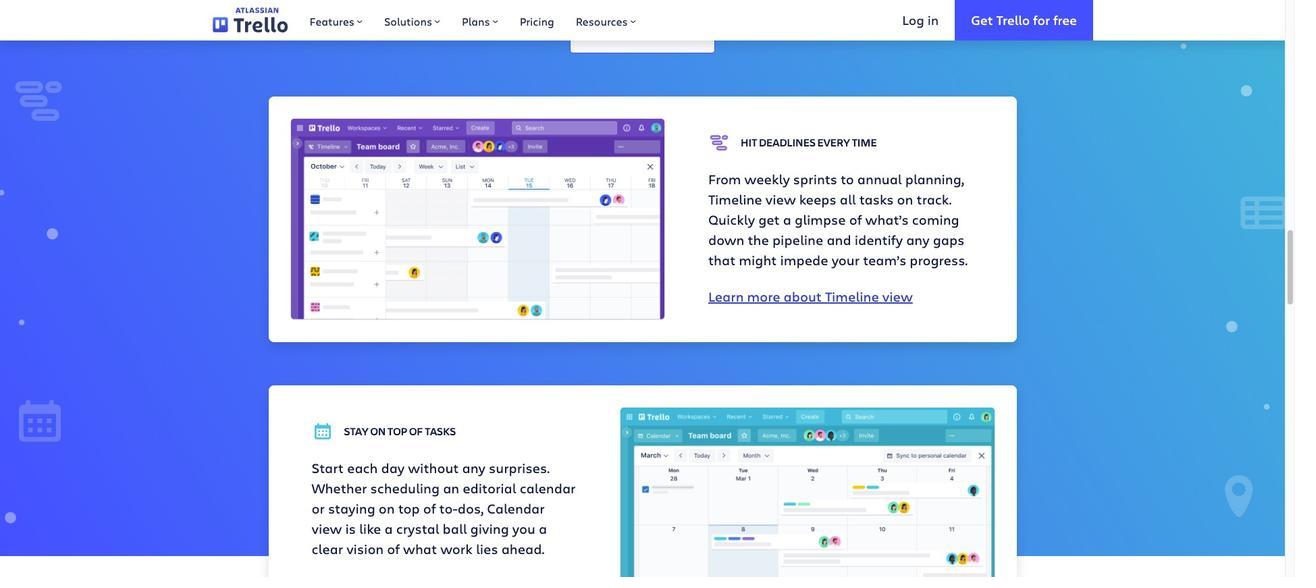 Task type: vqa. For each thing, say whether or not it's contained in the screenshot.
banner containing 👋
no



Task type: describe. For each thing, give the bounding box(es) containing it.
every
[[817, 135, 850, 149]]

an illustration showing the timeline view of a trello board image
[[290, 118, 665, 321]]

discover all trello views link
[[570, 19, 715, 53]]

of left the to-
[[423, 500, 436, 518]]

discover all trello views
[[581, 28, 704, 42]]

annual
[[858, 170, 902, 188]]

calendar
[[487, 500, 545, 518]]

track.
[[917, 190, 952, 209]]

an illlustration showing the calendar view of a trello board image
[[620, 407, 995, 577]]

view inside start each day without any surprises. whether scheduling an editorial calendar or staying on top of to-dos, calendar view is like a crystal ball giving you a clear vision of what work lies ahead.
[[312, 520, 342, 539]]

get
[[759, 211, 780, 229]]

discover
[[581, 28, 625, 42]]

crystal
[[396, 520, 439, 539]]

gaps
[[933, 231, 965, 249]]

of inside the "from weekly sprints to annual planning, timeline view keeps all tasks on track. quickly get a glimpse of what's coming down the pipeline and identify any gaps that might impede your team's progress."
[[849, 211, 862, 229]]

what
[[403, 541, 437, 559]]

hit
[[741, 135, 757, 149]]

plans button
[[451, 0, 509, 41]]

weekly
[[745, 170, 790, 188]]

on inside the "from weekly sprints to annual planning, timeline view keeps all tasks on track. quickly get a glimpse of what's coming down the pipeline and identify any gaps that might impede your team's progress."
[[897, 190, 913, 209]]

of left what at the left of the page
[[387, 541, 400, 559]]

solutions
[[384, 14, 432, 28]]

top inside start each day without any surprises. whether scheduling an editorial calendar or staying on top of to-dos, calendar view is like a crystal ball giving you a clear vision of what work lies ahead.
[[398, 500, 420, 518]]

about
[[784, 288, 822, 306]]

log
[[902, 11, 924, 28]]

from
[[708, 170, 741, 188]]

what's
[[866, 211, 909, 229]]

impede
[[780, 251, 828, 269]]

identify
[[855, 231, 903, 249]]

dos,
[[458, 500, 484, 518]]

all inside 'link'
[[628, 28, 640, 42]]

time
[[852, 135, 877, 149]]

is
[[345, 520, 356, 539]]

you
[[512, 520, 535, 539]]

surprises.
[[489, 460, 550, 478]]

vision
[[347, 541, 384, 559]]

1 vertical spatial on
[[370, 424, 386, 439]]

start each day without any surprises. whether scheduling an editorial calendar or staying on top of to-dos, calendar view is like a crystal ball giving you a clear vision of what work lies ahead.
[[312, 460, 576, 559]]

hit deadlines every time
[[741, 135, 877, 149]]

progress.
[[910, 251, 968, 269]]

get trello for free link
[[955, 0, 1093, 41]]

solutions button
[[373, 0, 451, 41]]

learn more about timeline view link
[[708, 288, 913, 306]]

deadlines
[[759, 135, 816, 149]]

to
[[841, 170, 854, 188]]

any inside start each day without any surprises. whether scheduling an editorial calendar or staying on top of to-dos, calendar view is like a crystal ball giving you a clear vision of what work lies ahead.
[[462, 460, 486, 478]]

or
[[312, 500, 325, 518]]

from weekly sprints to annual planning, timeline view keeps all tasks on track. quickly get a glimpse of what's coming down the pipeline and identify any gaps that might impede your team's progress.
[[708, 170, 968, 269]]

calendar
[[520, 480, 576, 498]]

clear
[[312, 541, 343, 559]]

whether
[[312, 480, 367, 498]]

on inside start each day without any surprises. whether scheduling an editorial calendar or staying on top of to-dos, calendar view is like a crystal ball giving you a clear vision of what work lies ahead.
[[379, 500, 395, 518]]

2 horizontal spatial view
[[883, 288, 913, 306]]

stay on top of tasks
[[344, 424, 456, 439]]

your
[[832, 251, 860, 269]]

learn
[[708, 288, 744, 306]]

coming
[[912, 211, 959, 229]]



Task type: locate. For each thing, give the bounding box(es) containing it.
pricing
[[520, 14, 554, 28]]

2 horizontal spatial a
[[783, 211, 792, 229]]

atlassian trello image
[[213, 8, 288, 33]]

of up the and
[[849, 211, 862, 229]]

view inside the "from weekly sprints to annual planning, timeline view keeps all tasks on track. quickly get a glimpse of what's coming down the pipeline and identify any gaps that might impede your team's progress."
[[766, 190, 796, 209]]

0 vertical spatial timeline
[[708, 190, 762, 209]]

view up clear
[[312, 520, 342, 539]]

1 horizontal spatial tasks
[[860, 190, 894, 209]]

start
[[312, 460, 344, 478]]

in
[[928, 11, 939, 28]]

more
[[747, 288, 780, 306]]

timeline up 'quickly'
[[708, 190, 762, 209]]

of up without
[[409, 424, 423, 439]]

2 vertical spatial view
[[312, 520, 342, 539]]

features button
[[299, 0, 373, 41]]

1 vertical spatial timeline
[[825, 288, 879, 306]]

all
[[628, 28, 640, 42], [840, 190, 856, 209]]

ahead.
[[502, 541, 545, 559]]

any down 'coming'
[[906, 231, 930, 249]]

any
[[906, 231, 930, 249], [462, 460, 486, 478]]

for
[[1033, 11, 1050, 28]]

scheduling
[[370, 480, 440, 498]]

quickly
[[708, 211, 755, 229]]

1 vertical spatial view
[[883, 288, 913, 306]]

1 vertical spatial any
[[462, 460, 486, 478]]

each
[[347, 460, 378, 478]]

all inside the "from weekly sprints to annual planning, timeline view keeps all tasks on track. quickly get a glimpse of what's coming down the pipeline and identify any gaps that might impede your team's progress."
[[840, 190, 856, 209]]

trello
[[996, 11, 1030, 28], [643, 28, 671, 42]]

pipeline
[[773, 231, 823, 249]]

without
[[408, 460, 459, 478]]

staying
[[328, 500, 375, 518]]

top down scheduling
[[398, 500, 420, 518]]

2 vertical spatial on
[[379, 500, 395, 518]]

stay
[[344, 424, 369, 439]]

0 horizontal spatial view
[[312, 520, 342, 539]]

0 vertical spatial all
[[628, 28, 640, 42]]

0 horizontal spatial all
[[628, 28, 640, 42]]

0 horizontal spatial tasks
[[425, 424, 456, 439]]

might
[[739, 251, 777, 269]]

top up 'day'
[[388, 424, 407, 439]]

timeline
[[708, 190, 762, 209], [825, 288, 879, 306]]

tasks inside the "from weekly sprints to annual planning, timeline view keeps all tasks on track. quickly get a glimpse of what's coming down the pipeline and identify any gaps that might impede your team's progress."
[[860, 190, 894, 209]]

sprints
[[793, 170, 837, 188]]

to-
[[439, 500, 458, 518]]

lies
[[476, 541, 498, 559]]

work
[[440, 541, 473, 559]]

0 vertical spatial on
[[897, 190, 913, 209]]

keeps
[[799, 190, 837, 209]]

trello left for
[[996, 11, 1030, 28]]

0 vertical spatial view
[[766, 190, 796, 209]]

that
[[708, 251, 736, 269]]

1 vertical spatial all
[[840, 190, 856, 209]]

ball
[[443, 520, 467, 539]]

any inside the "from weekly sprints to annual planning, timeline view keeps all tasks on track. quickly get a glimpse of what's coming down the pipeline and identify any gaps that might impede your team's progress."
[[906, 231, 930, 249]]

0 horizontal spatial any
[[462, 460, 486, 478]]

get trello for free
[[971, 11, 1077, 28]]

editorial
[[463, 480, 516, 498]]

get
[[971, 11, 993, 28]]

1 horizontal spatial view
[[766, 190, 796, 209]]

an
[[443, 480, 459, 498]]

1 vertical spatial top
[[398, 500, 420, 518]]

trello left the views at the top of the page
[[643, 28, 671, 42]]

a right the 'like' in the bottom of the page
[[385, 520, 393, 539]]

a
[[783, 211, 792, 229], [385, 520, 393, 539], [539, 520, 547, 539]]

giving
[[470, 520, 509, 539]]

1 horizontal spatial a
[[539, 520, 547, 539]]

1 vertical spatial tasks
[[425, 424, 456, 439]]

any up editorial
[[462, 460, 486, 478]]

like
[[359, 520, 381, 539]]

0 horizontal spatial a
[[385, 520, 393, 539]]

1 horizontal spatial any
[[906, 231, 930, 249]]

view down team's
[[883, 288, 913, 306]]

trello inside 'link'
[[643, 28, 671, 42]]

glimpse
[[795, 211, 846, 229]]

all right discover
[[628, 28, 640, 42]]

view up get
[[766, 190, 796, 209]]

all down to
[[840, 190, 856, 209]]

tasks
[[860, 190, 894, 209], [425, 424, 456, 439]]

day
[[381, 460, 405, 478]]

tasks up without
[[425, 424, 456, 439]]

0 vertical spatial top
[[388, 424, 407, 439]]

resources
[[576, 14, 628, 28]]

timeline inside the "from weekly sprints to annual planning, timeline view keeps all tasks on track. quickly get a glimpse of what's coming down the pipeline and identify any gaps that might impede your team's progress."
[[708, 190, 762, 209]]

features
[[310, 14, 355, 28]]

the
[[748, 231, 769, 249]]

1 horizontal spatial all
[[840, 190, 856, 209]]

1 horizontal spatial timeline
[[825, 288, 879, 306]]

on right stay
[[370, 424, 386, 439]]

views
[[674, 28, 704, 42]]

pricing link
[[509, 0, 565, 41]]

timeline down your
[[825, 288, 879, 306]]

plans
[[462, 14, 490, 28]]

planning,
[[905, 170, 964, 188]]

log in link
[[886, 0, 955, 41]]

of
[[849, 211, 862, 229], [409, 424, 423, 439], [423, 500, 436, 518], [387, 541, 400, 559]]

0 horizontal spatial trello
[[643, 28, 671, 42]]

0 vertical spatial any
[[906, 231, 930, 249]]

resources button
[[565, 0, 647, 41]]

free
[[1053, 11, 1077, 28]]

team's
[[863, 251, 907, 269]]

on up the 'like' in the bottom of the page
[[379, 500, 395, 518]]

a inside the "from weekly sprints to annual planning, timeline view keeps all tasks on track. quickly get a glimpse of what's coming down the pipeline and identify any gaps that might impede your team's progress."
[[783, 211, 792, 229]]

top
[[388, 424, 407, 439], [398, 500, 420, 518]]

tasks down annual
[[860, 190, 894, 209]]

log in
[[902, 11, 939, 28]]

view
[[766, 190, 796, 209], [883, 288, 913, 306], [312, 520, 342, 539]]

0 horizontal spatial timeline
[[708, 190, 762, 209]]

down
[[708, 231, 745, 249]]

0 vertical spatial tasks
[[860, 190, 894, 209]]

1 horizontal spatial trello
[[996, 11, 1030, 28]]

a right you
[[539, 520, 547, 539]]

on up what's
[[897, 190, 913, 209]]

on
[[897, 190, 913, 209], [370, 424, 386, 439], [379, 500, 395, 518]]

and
[[827, 231, 851, 249]]

learn more about timeline view
[[708, 288, 913, 306]]

a right get
[[783, 211, 792, 229]]



